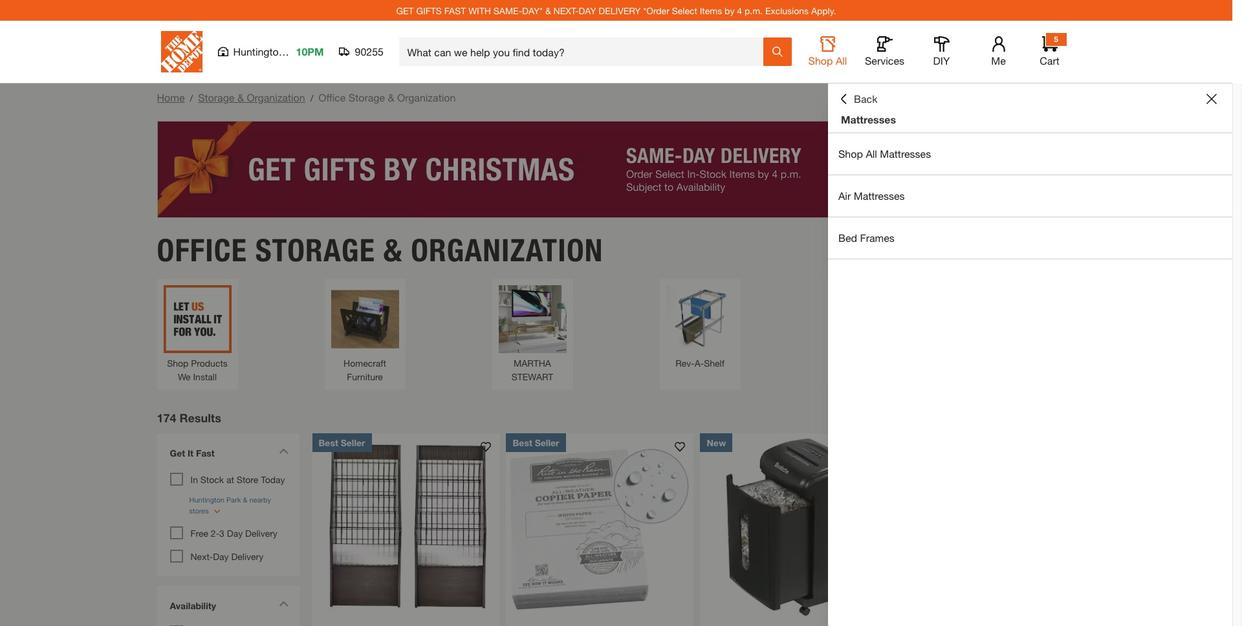 Task type: vqa. For each thing, say whether or not it's contained in the screenshot.
Power
no



Task type: locate. For each thing, give the bounding box(es) containing it.
1 best from the left
[[319, 437, 338, 448]]

huntington
[[233, 45, 285, 58]]

1 vertical spatial delivery
[[231, 551, 264, 562]]

cart 5
[[1040, 34, 1060, 67]]

best
[[319, 437, 338, 448], [513, 437, 533, 448]]

delivery
[[245, 528, 278, 539], [231, 551, 264, 562]]

products
[[191, 358, 228, 369]]

rev-a-shelf
[[676, 358, 725, 369]]

storage
[[198, 91, 235, 104], [349, 91, 385, 104], [256, 231, 376, 269]]

all up air mattresses
[[866, 148, 878, 160]]

shop for shop all mattresses
[[839, 148, 864, 160]]

0 vertical spatial shop
[[809, 54, 833, 67]]

2 horizontal spatial shop
[[839, 148, 864, 160]]

next-
[[554, 5, 579, 16]]

install
[[193, 371, 217, 382]]

bed frames link
[[829, 218, 1233, 259]]

0 horizontal spatial /
[[190, 93, 193, 104]]

best seller
[[319, 437, 365, 448], [513, 437, 560, 448]]

shop products we install
[[167, 358, 228, 382]]

stock
[[201, 474, 224, 485]]

air mattresses
[[839, 190, 905, 202]]

shop up we
[[167, 358, 189, 369]]

back button
[[839, 93, 878, 106]]

exclusions
[[766, 5, 809, 16]]

mattresses
[[842, 113, 897, 126], [881, 148, 932, 160], [854, 190, 905, 202]]

1 horizontal spatial best
[[513, 437, 533, 448]]

1 horizontal spatial /
[[311, 93, 314, 104]]

0 horizontal spatial best
[[319, 437, 338, 448]]

all inside button
[[836, 54, 848, 67]]

new
[[707, 437, 727, 448]]

next-
[[191, 551, 213, 562]]

1 vertical spatial all
[[866, 148, 878, 160]]

feedback link image
[[1225, 219, 1243, 289]]

shop products we install link
[[163, 285, 231, 384]]

shop
[[809, 54, 833, 67], [839, 148, 864, 160], [167, 358, 189, 369]]

stewart
[[512, 371, 554, 382]]

home
[[157, 91, 185, 104]]

organization
[[247, 91, 305, 104], [398, 91, 456, 104], [411, 231, 604, 269]]

0 vertical spatial office
[[319, 91, 346, 104]]

delivery right 3 at the bottom left
[[245, 528, 278, 539]]

martha stewart
[[512, 358, 554, 382]]

seller for wooden free standing 6-tier display literature brochure magazine rack in black (2-pack) image
[[341, 437, 365, 448]]

seller for all-weather 8-1/2 in. x 11 in. 20 lbs. bulk copier paper, white (500-sheet pack) image
[[535, 437, 560, 448]]

0 vertical spatial all
[[836, 54, 848, 67]]

homecraft
[[344, 358, 386, 369]]

home / storage & organization / office storage & organization
[[157, 91, 456, 104]]

homecraft furniture
[[344, 358, 386, 382]]

day
[[227, 528, 243, 539], [213, 551, 229, 562]]

174
[[157, 411, 176, 425]]

get
[[396, 5, 414, 16]]

fast
[[445, 5, 466, 16]]

shop inside button
[[809, 54, 833, 67]]

0 horizontal spatial best seller
[[319, 437, 365, 448]]

next-day delivery
[[191, 551, 264, 562]]

What can we help you find today? search field
[[408, 38, 763, 65]]

delivery down free 2-3 day delivery
[[231, 551, 264, 562]]

day*
[[522, 5, 543, 16]]

services
[[866, 54, 905, 67]]

0 horizontal spatial office
[[157, 231, 247, 269]]

1 horizontal spatial shop
[[809, 54, 833, 67]]

all for shop all mattresses
[[866, 148, 878, 160]]

availability
[[170, 600, 216, 611]]

diy button
[[922, 36, 963, 67]]

174 results
[[157, 411, 221, 425]]

shop for shop all
[[809, 54, 833, 67]]

all up back button
[[836, 54, 848, 67]]

in stock at store today link
[[191, 474, 285, 485]]

bed frames
[[839, 232, 895, 244]]

shop up air
[[839, 148, 864, 160]]

homecraft furniture image
[[331, 285, 399, 353]]

items
[[700, 5, 723, 16]]

seller
[[341, 437, 365, 448], [535, 437, 560, 448]]

apply.
[[812, 5, 837, 16]]

office storage & organization
[[157, 231, 604, 269]]

3
[[220, 528, 225, 539]]

huntington park
[[233, 45, 309, 58]]

2 best from the left
[[513, 437, 533, 448]]

shelf
[[704, 358, 725, 369]]

mattresses down back
[[842, 113, 897, 126]]

2 vertical spatial mattresses
[[854, 190, 905, 202]]

cart
[[1040, 54, 1060, 67]]

2 seller from the left
[[535, 437, 560, 448]]

it
[[188, 448, 194, 459]]

/ right home
[[190, 93, 193, 104]]

day right 3 at the bottom left
[[227, 528, 243, 539]]

90255
[[355, 45, 384, 58]]

park
[[287, 45, 309, 58]]

day
[[579, 5, 597, 16]]

mattresses up air mattresses
[[881, 148, 932, 160]]

menu
[[829, 133, 1233, 260]]

1 vertical spatial day
[[213, 551, 229, 562]]

all for shop all
[[836, 54, 848, 67]]

2 vertical spatial shop
[[167, 358, 189, 369]]

with
[[469, 5, 491, 16]]

mattresses right air
[[854, 190, 905, 202]]

2 best seller from the left
[[513, 437, 560, 448]]

office
[[319, 91, 346, 104], [157, 231, 247, 269]]

0 horizontal spatial shop
[[167, 358, 189, 369]]

bed
[[839, 232, 858, 244]]

0 vertical spatial mattresses
[[842, 113, 897, 126]]

diy
[[934, 54, 951, 67]]

1 vertical spatial office
[[157, 231, 247, 269]]

1 horizontal spatial best seller
[[513, 437, 560, 448]]

free 2-3 day delivery
[[191, 528, 278, 539]]

&
[[546, 5, 551, 16], [238, 91, 244, 104], [388, 91, 395, 104], [384, 231, 403, 269]]

1 seller from the left
[[341, 437, 365, 448]]

same-
[[494, 5, 523, 16]]

all
[[836, 54, 848, 67], [866, 148, 878, 160]]

0 horizontal spatial all
[[836, 54, 848, 67]]

1 vertical spatial shop
[[839, 148, 864, 160]]

1 best seller from the left
[[319, 437, 365, 448]]

availability link
[[163, 593, 293, 622]]

day down 3 at the bottom left
[[213, 551, 229, 562]]

best for all-weather 8-1/2 in. x 11 in. 20 lbs. bulk copier paper, white (500-sheet pack) image
[[513, 437, 533, 448]]

1 horizontal spatial seller
[[535, 437, 560, 448]]

1 horizontal spatial all
[[866, 148, 878, 160]]

by
[[725, 5, 735, 16]]

0 horizontal spatial seller
[[341, 437, 365, 448]]

shop down the apply.
[[809, 54, 833, 67]]

shop inside menu
[[839, 148, 864, 160]]

shop inside shop products we install
[[167, 358, 189, 369]]

free 2-3 day delivery link
[[191, 528, 278, 539]]

get gifts fast with same-day* & next-day delivery *order select items by 4 p.m. exclusions apply.
[[396, 5, 837, 16]]

rev-a-shelf link
[[666, 285, 734, 370]]

/ down 10pm
[[311, 93, 314, 104]]



Task type: describe. For each thing, give the bounding box(es) containing it.
delivery
[[599, 5, 641, 16]]

1 / from the left
[[190, 93, 193, 104]]

0 vertical spatial day
[[227, 528, 243, 539]]

me
[[992, 54, 1006, 67]]

furniture
[[347, 371, 383, 382]]

best seller for wooden free standing 6-tier display literature brochure magazine rack in black (2-pack) image
[[319, 437, 365, 448]]

air
[[839, 190, 851, 202]]

frames
[[861, 232, 895, 244]]

*order
[[644, 5, 670, 16]]

shop all mattresses
[[839, 148, 932, 160]]

shop all mattresses link
[[829, 133, 1233, 175]]

storage & organization link
[[198, 91, 305, 104]]

best seller for all-weather 8-1/2 in. x 11 in. 20 lbs. bulk copier paper, white (500-sheet pack) image
[[513, 437, 560, 448]]

5
[[1055, 34, 1059, 44]]

back
[[855, 93, 878, 105]]

drawer close image
[[1207, 94, 1218, 104]]

free
[[191, 528, 208, 539]]

shop for shop products we install
[[167, 358, 189, 369]]

2-
[[211, 528, 220, 539]]

gifts
[[417, 5, 442, 16]]

next-day delivery link
[[191, 551, 264, 562]]

me button
[[978, 36, 1020, 67]]

rev-
[[676, 358, 695, 369]]

fast
[[196, 448, 215, 459]]

air mattresses link
[[829, 175, 1233, 217]]

30 l/7.9 gal. paper shredder cross cut document shredder for credit card/cd/junk mail shredder for office home image
[[701, 433, 888, 621]]

homecraft furniture link
[[331, 285, 399, 384]]

a-
[[695, 358, 704, 369]]

in stock at store today
[[191, 474, 285, 485]]

4
[[738, 5, 743, 16]]

rev a shelf image
[[666, 285, 734, 353]]

all-weather 8-1/2 in. x 11 in. 20 lbs. bulk copier paper, white (500-sheet pack) image
[[507, 433, 694, 621]]

menu containing shop all mattresses
[[829, 133, 1233, 260]]

sponsored banner image
[[157, 121, 1076, 218]]

p.m.
[[745, 5, 763, 16]]

at
[[227, 474, 234, 485]]

90255 button
[[340, 45, 384, 58]]

the home depot logo image
[[161, 31, 202, 73]]

in
[[191, 474, 198, 485]]

shop products we install image
[[163, 285, 231, 353]]

today
[[261, 474, 285, 485]]

shop all button
[[808, 36, 849, 67]]

shop all
[[809, 54, 848, 67]]

2 / from the left
[[311, 93, 314, 104]]

martha stewart image
[[499, 285, 567, 353]]

results
[[180, 411, 221, 425]]

services button
[[865, 36, 906, 67]]

wooden free standing 6-tier display literature brochure magazine rack in black (2-pack) image
[[312, 433, 500, 621]]

0 vertical spatial delivery
[[245, 528, 278, 539]]

best for wooden free standing 6-tier display literature brochure magazine rack in black (2-pack) image
[[319, 437, 338, 448]]

get
[[170, 448, 185, 459]]

get it fast link
[[163, 440, 293, 470]]

home link
[[157, 91, 185, 104]]

1 vertical spatial mattresses
[[881, 148, 932, 160]]

get it fast
[[170, 448, 215, 459]]

martha
[[514, 358, 551, 369]]

martha stewart link
[[499, 285, 567, 384]]

1 horizontal spatial office
[[319, 91, 346, 104]]

we
[[178, 371, 191, 382]]

10pm
[[296, 45, 324, 58]]

select
[[672, 5, 698, 16]]

store
[[237, 474, 258, 485]]



